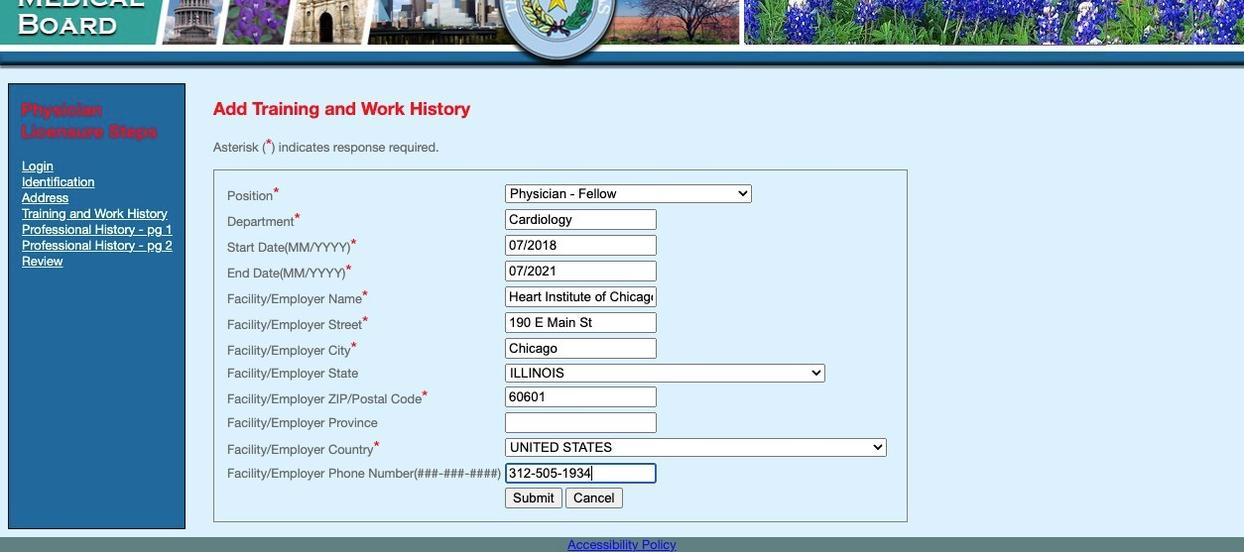 Task type: locate. For each thing, give the bounding box(es) containing it.
None text field
[[505, 235, 657, 256], [505, 287, 657, 308], [505, 313, 657, 334], [505, 387, 657, 408], [505, 412, 657, 433], [505, 235, 657, 256], [505, 287, 657, 308], [505, 313, 657, 334], [505, 387, 657, 408], [505, 412, 657, 433]]

None submit
[[505, 488, 562, 509], [566, 488, 623, 509], [505, 488, 562, 509], [566, 488, 623, 509]]

texas medical board image
[[0, 0, 744, 71]]

None text field
[[505, 209, 657, 230], [505, 261, 657, 282], [505, 338, 657, 359], [505, 463, 657, 484], [505, 209, 657, 230], [505, 261, 657, 282], [505, 338, 657, 359], [505, 463, 657, 484]]



